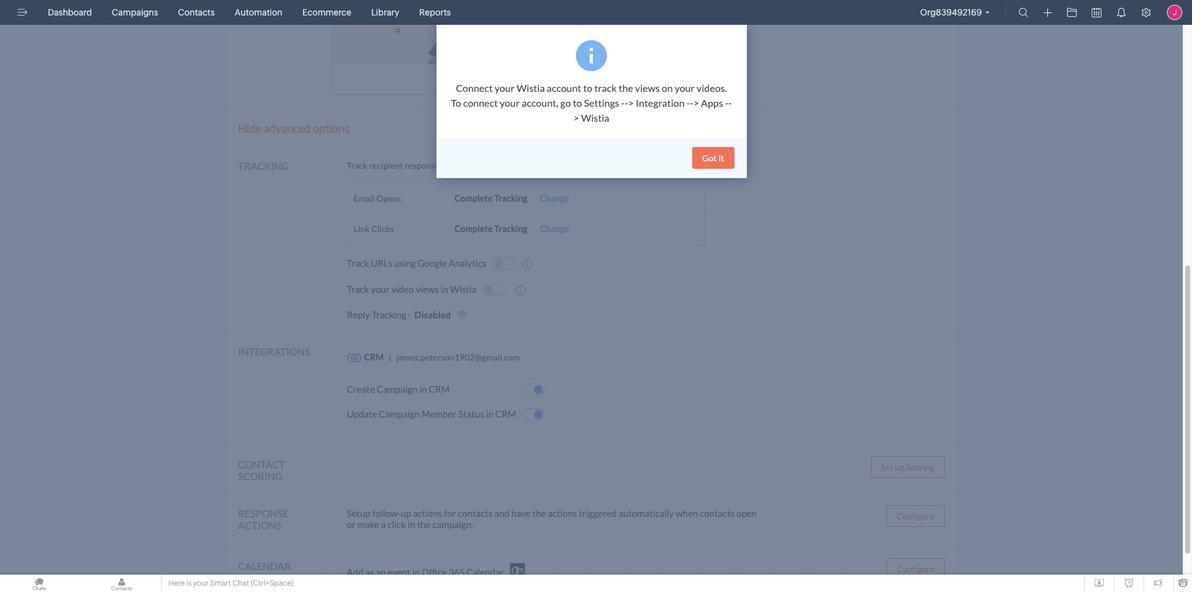 Task type: vqa. For each thing, say whether or not it's contained in the screenshot.
top Analytics link
no



Task type: locate. For each thing, give the bounding box(es) containing it.
campaigns
[[112, 7, 158, 17]]

chat
[[233, 580, 249, 588]]

contacts image
[[83, 575, 161, 593]]

quick actions image
[[1044, 8, 1053, 17]]

configure settings image
[[1142, 7, 1152, 17]]

dashboard
[[48, 7, 92, 17]]

folder image
[[1067, 7, 1077, 17]]

smart
[[210, 580, 231, 588]]

campaigns link
[[107, 0, 163, 25]]

(ctrl+space)
[[251, 580, 294, 588]]

contacts link
[[173, 0, 220, 25]]

here
[[168, 580, 185, 588]]

is
[[186, 580, 192, 588]]



Task type: describe. For each thing, give the bounding box(es) containing it.
calendar image
[[1092, 7, 1102, 17]]

chats image
[[0, 575, 78, 593]]

library link
[[366, 0, 405, 25]]

here is your smart chat (ctrl+space)
[[168, 580, 294, 588]]

reports link
[[414, 0, 456, 25]]

automation
[[235, 7, 283, 17]]

automation link
[[230, 0, 288, 25]]

library
[[371, 7, 400, 17]]

your
[[193, 580, 209, 588]]

ecommerce
[[303, 7, 352, 17]]

notifications image
[[1117, 7, 1127, 17]]

reports
[[419, 7, 451, 17]]

org839492169
[[921, 7, 982, 17]]

dashboard link
[[43, 0, 97, 25]]

contacts
[[178, 7, 215, 17]]

ecommerce link
[[298, 0, 357, 25]]

search image
[[1019, 7, 1029, 17]]



